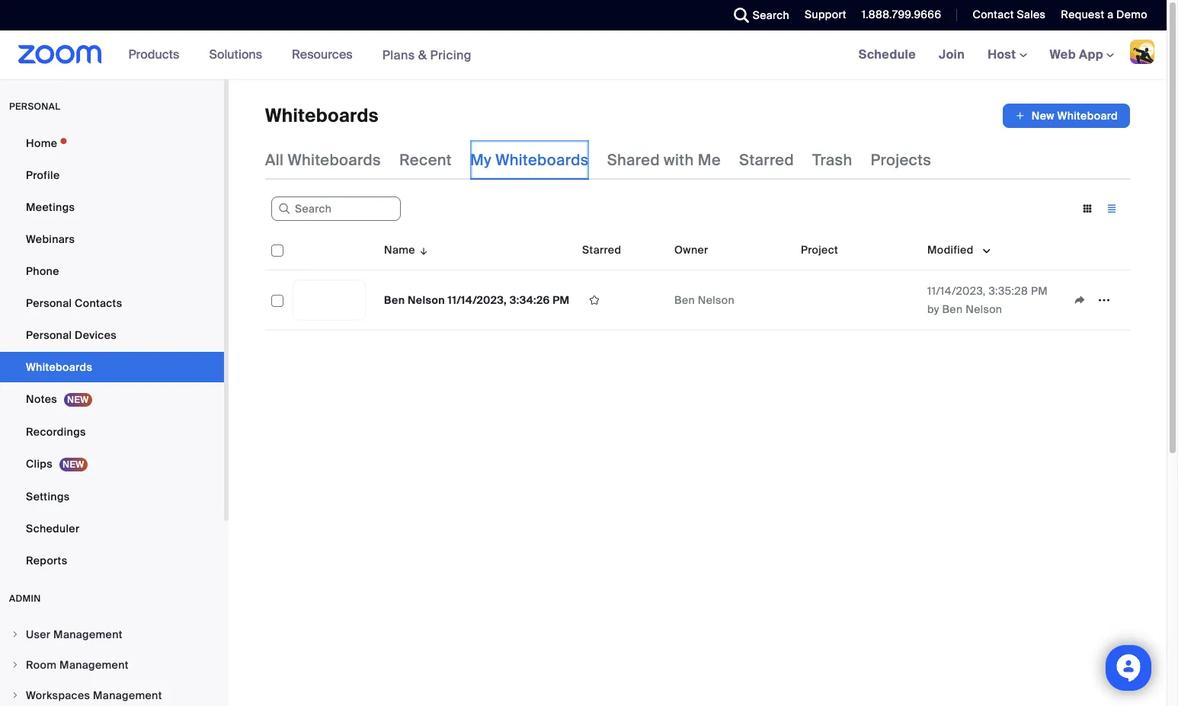 Task type: describe. For each thing, give the bounding box(es) containing it.
settings
[[26, 490, 70, 504]]

new whiteboard button
[[1003, 104, 1131, 128]]

add image
[[1015, 108, 1026, 123]]

owner
[[675, 243, 709, 257]]

project
[[801, 243, 839, 257]]

room management menu item
[[0, 651, 224, 680]]

workspaces
[[26, 689, 90, 703]]

3:35:28
[[989, 284, 1029, 298]]

whiteboards link
[[0, 352, 224, 383]]

tabs of all whiteboard page tab list
[[265, 140, 932, 180]]

meetings link
[[0, 192, 224, 223]]

my
[[470, 150, 492, 170]]

products
[[129, 47, 179, 63]]

11/14/2023, inside 11/14/2023, 3:35:28 pm by ben nelson
[[928, 284, 986, 298]]

projects
[[871, 150, 932, 170]]

schedule link
[[847, 30, 928, 79]]

nelson inside 11/14/2023, 3:35:28 pm by ben nelson
[[966, 303, 1003, 316]]

contact
[[973, 8, 1014, 21]]

ben nelson 11/14/2023, 3:34:26 pm
[[384, 294, 570, 307]]

modified
[[928, 243, 974, 257]]

starred inside "application"
[[582, 243, 622, 257]]

reports link
[[0, 546, 224, 576]]

clips link
[[0, 449, 224, 480]]

personal menu menu
[[0, 128, 224, 578]]

nelson for ben nelson 11/14/2023, 3:34:26 pm
[[408, 294, 445, 307]]

meetings navigation
[[847, 30, 1167, 80]]

admin
[[9, 593, 41, 605]]

personal
[[9, 101, 61, 113]]

search
[[753, 8, 790, 22]]

nelson for ben nelson
[[698, 294, 735, 307]]

whiteboards up search text box
[[288, 150, 381, 170]]

new whiteboard
[[1032, 109, 1118, 123]]

right image for room management
[[11, 661, 20, 670]]

request a demo
[[1061, 8, 1148, 21]]

personal for personal devices
[[26, 329, 72, 342]]

join
[[939, 47, 965, 63]]

room management
[[26, 659, 129, 672]]

home link
[[0, 128, 224, 159]]

request
[[1061, 8, 1105, 21]]

3:34:26
[[510, 294, 550, 307]]

scheduler
[[26, 522, 80, 536]]

me
[[698, 150, 721, 170]]

room
[[26, 659, 57, 672]]

recordings
[[26, 425, 86, 439]]

phone
[[26, 265, 59, 278]]

right image for workspaces management
[[11, 691, 20, 701]]

settings link
[[0, 482, 224, 512]]

personal contacts
[[26, 297, 122, 310]]

webinars link
[[0, 224, 224, 255]]

plans
[[382, 47, 415, 63]]

ben nelson
[[675, 294, 735, 307]]

whiteboards application
[[265, 104, 1131, 128]]

join link
[[928, 30, 977, 79]]

support
[[805, 8, 847, 21]]

solutions
[[209, 47, 262, 63]]

application containing name
[[265, 230, 1142, 342]]

pm inside 11/14/2023, 3:35:28 pm by ben nelson
[[1031, 284, 1048, 298]]

management for workspaces management
[[93, 689, 162, 703]]

whiteboards inside whiteboards 'application'
[[265, 104, 379, 127]]



Task type: vqa. For each thing, say whether or not it's contained in the screenshot.
1st the Nelson from the right
no



Task type: locate. For each thing, give the bounding box(es) containing it.
ben inside 11/14/2023, 3:35:28 pm by ben nelson
[[943, 303, 963, 316]]

right image inside "workspaces management" menu item
[[11, 691, 20, 701]]

starred right me
[[739, 150, 794, 170]]

2 horizontal spatial nelson
[[966, 303, 1003, 316]]

&
[[418, 47, 427, 63]]

profile picture image
[[1131, 40, 1155, 64]]

clips
[[26, 457, 53, 471]]

1 vertical spatial starred
[[582, 243, 622, 257]]

notes
[[26, 393, 57, 406]]

2 personal from the top
[[26, 329, 72, 342]]

all
[[265, 150, 284, 170]]

2 right image from the top
[[11, 661, 20, 670]]

contact sales
[[973, 8, 1046, 21]]

host
[[988, 47, 1020, 63]]

0 horizontal spatial nelson
[[408, 294, 445, 307]]

0 horizontal spatial pm
[[553, 294, 570, 307]]

notes link
[[0, 384, 224, 415]]

management inside menu item
[[93, 689, 162, 703]]

by
[[928, 303, 940, 316]]

all whiteboards
[[265, 150, 381, 170]]

0 vertical spatial personal
[[26, 297, 72, 310]]

name
[[384, 243, 415, 257]]

my whiteboards
[[470, 150, 589, 170]]

right image
[[11, 630, 20, 640], [11, 661, 20, 670], [11, 691, 20, 701]]

workspaces management menu item
[[0, 682, 224, 707]]

nelson down arrow down "image"
[[408, 294, 445, 307]]

grid mode, not selected image
[[1076, 202, 1100, 216]]

2 vertical spatial right image
[[11, 691, 20, 701]]

user management menu item
[[0, 621, 224, 650]]

personal contacts link
[[0, 288, 224, 319]]

sales
[[1017, 8, 1046, 21]]

whiteboards
[[265, 104, 379, 127], [288, 150, 381, 170], [496, 150, 589, 170], [26, 361, 92, 374]]

arrow down image
[[415, 241, 429, 259]]

2 horizontal spatial ben
[[943, 303, 963, 316]]

phone link
[[0, 256, 224, 287]]

personal for personal contacts
[[26, 297, 72, 310]]

scheduler link
[[0, 514, 224, 544]]

1 vertical spatial management
[[59, 659, 129, 672]]

pm
[[1031, 284, 1048, 298], [553, 294, 570, 307]]

starred
[[739, 150, 794, 170], [582, 243, 622, 257]]

solutions button
[[209, 30, 269, 79]]

1 horizontal spatial starred
[[739, 150, 794, 170]]

1 right image from the top
[[11, 630, 20, 640]]

webinars
[[26, 233, 75, 246]]

0 vertical spatial right image
[[11, 630, 20, 640]]

ben for ben nelson 11/14/2023, 3:34:26 pm
[[384, 294, 405, 307]]

user
[[26, 628, 51, 642]]

recordings link
[[0, 417, 224, 447]]

whiteboards inside whiteboards link
[[26, 361, 92, 374]]

1 personal from the top
[[26, 297, 72, 310]]

more options for ben nelson 11/14/2023, 3:34:26 pm image
[[1092, 294, 1117, 307]]

thumbnail of ben nelson 11/14/2023, 3:34:26 pm image
[[294, 281, 365, 320]]

1 horizontal spatial 11/14/2023,
[[928, 284, 986, 298]]

3 right image from the top
[[11, 691, 20, 701]]

plans & pricing
[[382, 47, 472, 63]]

management for user management
[[53, 628, 123, 642]]

shared
[[607, 150, 660, 170]]

app
[[1079, 47, 1104, 63]]

management
[[53, 628, 123, 642], [59, 659, 129, 672], [93, 689, 162, 703]]

management up workspaces management
[[59, 659, 129, 672]]

0 vertical spatial starred
[[739, 150, 794, 170]]

ben down "name"
[[384, 294, 405, 307]]

personal
[[26, 297, 72, 310], [26, 329, 72, 342]]

web app button
[[1050, 47, 1115, 63]]

new
[[1032, 109, 1055, 123]]

personal down phone on the top left of page
[[26, 297, 72, 310]]

starred up click to star the whiteboard ben nelson 11/14/2023, 3:34:26 pm image
[[582, 243, 622, 257]]

1 vertical spatial personal
[[26, 329, 72, 342]]

pm right 3:35:28
[[1031, 284, 1048, 298]]

banner containing products
[[0, 30, 1167, 80]]

personal devices link
[[0, 320, 224, 351]]

admin menu menu
[[0, 621, 224, 707]]

management for room management
[[59, 659, 129, 672]]

right image for user management
[[11, 630, 20, 640]]

web app
[[1050, 47, 1104, 63]]

pm right 3:34:26
[[553, 294, 570, 307]]

pricing
[[430, 47, 472, 63]]

1 horizontal spatial pm
[[1031, 284, 1048, 298]]

nelson down owner
[[698, 294, 735, 307]]

workspaces management
[[26, 689, 162, 703]]

whiteboards up all whiteboards
[[265, 104, 379, 127]]

support link
[[794, 0, 851, 30], [805, 8, 847, 21]]

profile
[[26, 168, 60, 182]]

whiteboards right my
[[496, 150, 589, 170]]

banner
[[0, 30, 1167, 80]]

0 horizontal spatial ben
[[384, 294, 405, 307]]

personal down personal contacts
[[26, 329, 72, 342]]

home
[[26, 136, 57, 150]]

1 horizontal spatial nelson
[[698, 294, 735, 307]]

0 horizontal spatial 11/14/2023,
[[448, 294, 507, 307]]

cell
[[795, 271, 922, 331]]

right image left user
[[11, 630, 20, 640]]

1 vertical spatial right image
[[11, 661, 20, 670]]

1.888.799.9666 button
[[851, 0, 946, 30], [862, 8, 942, 21]]

right image inside user management menu item
[[11, 630, 20, 640]]

plans & pricing link
[[382, 47, 472, 63], [382, 47, 472, 63]]

trash
[[813, 150, 853, 170]]

resources button
[[292, 30, 360, 79]]

click to star the whiteboard ben nelson 11/14/2023, 3:34:26 pm image
[[582, 294, 607, 307]]

schedule
[[859, 47, 916, 63]]

nelson down 3:35:28
[[966, 303, 1003, 316]]

request a demo link
[[1050, 0, 1167, 30], [1061, 8, 1148, 21]]

1 horizontal spatial ben
[[675, 294, 695, 307]]

whiteboards down personal devices
[[26, 361, 92, 374]]

0 horizontal spatial starred
[[582, 243, 622, 257]]

11/14/2023, up by
[[928, 284, 986, 298]]

ben for ben nelson
[[675, 294, 695, 307]]

demo
[[1117, 8, 1148, 21]]

products button
[[129, 30, 186, 79]]

contact sales link
[[962, 0, 1050, 30], [973, 8, 1046, 21]]

personal devices
[[26, 329, 117, 342]]

zoom logo image
[[18, 45, 102, 64]]

11/14/2023, 3:35:28 pm by ben nelson
[[928, 284, 1048, 316]]

resources
[[292, 47, 353, 63]]

reports
[[26, 554, 67, 568]]

web
[[1050, 47, 1076, 63]]

ben down owner
[[675, 294, 695, 307]]

right image left workspaces
[[11, 691, 20, 701]]

whiteboard
[[1058, 109, 1118, 123]]

shared with me
[[607, 150, 721, 170]]

recent
[[399, 150, 452, 170]]

Search text field
[[271, 197, 401, 221]]

search button
[[722, 0, 794, 30]]

11/14/2023,
[[928, 284, 986, 298], [448, 294, 507, 307]]

0 vertical spatial management
[[53, 628, 123, 642]]

product information navigation
[[117, 30, 483, 80]]

share image
[[1068, 294, 1092, 307]]

right image left room
[[11, 661, 20, 670]]

with
[[664, 150, 694, 170]]

management up room management
[[53, 628, 123, 642]]

ben
[[384, 294, 405, 307], [675, 294, 695, 307], [943, 303, 963, 316]]

user management
[[26, 628, 123, 642]]

devices
[[75, 329, 117, 342]]

list mode, selected image
[[1100, 202, 1124, 216]]

11/14/2023, left 3:34:26
[[448, 294, 507, 307]]

profile link
[[0, 160, 224, 191]]

ben right by
[[943, 303, 963, 316]]

application
[[265, 230, 1142, 342], [1068, 289, 1124, 312]]

host button
[[988, 47, 1027, 63]]

1.888.799.9666
[[862, 8, 942, 21]]

nelson
[[408, 294, 445, 307], [698, 294, 735, 307], [966, 303, 1003, 316]]

right image inside room management menu item
[[11, 661, 20, 670]]

a
[[1108, 8, 1114, 21]]

meetings
[[26, 200, 75, 214]]

starred inside tabs of all whiteboard page tab list
[[739, 150, 794, 170]]

contacts
[[75, 297, 122, 310]]

2 vertical spatial management
[[93, 689, 162, 703]]

management down room management menu item
[[93, 689, 162, 703]]



